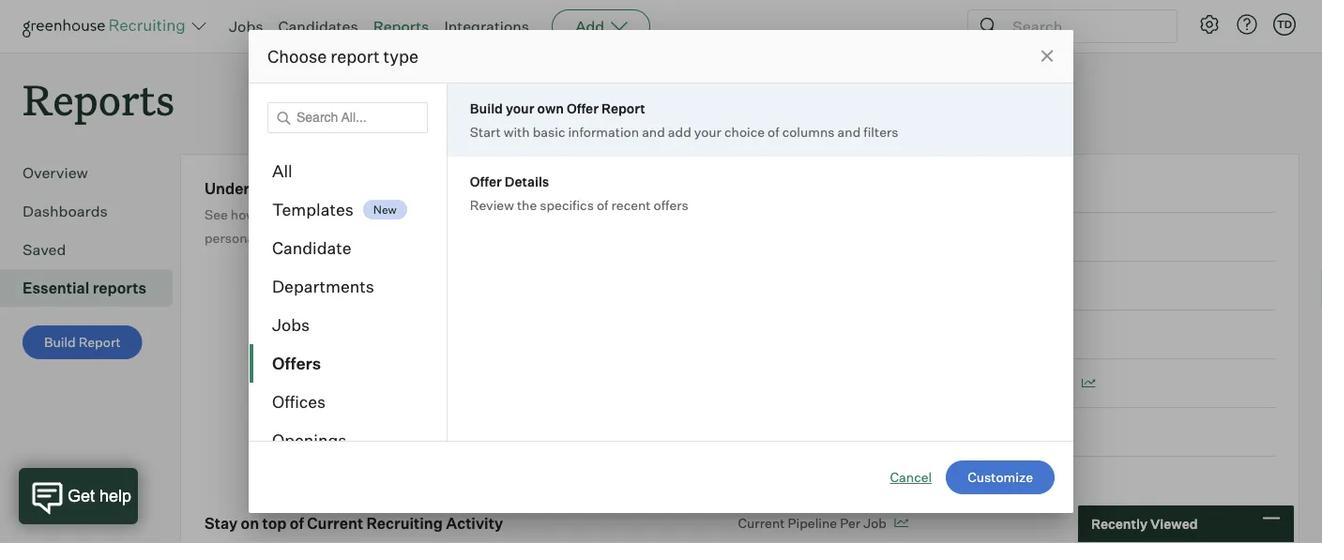 Task type: vqa. For each thing, say whether or not it's contained in the screenshot.
SCREEN
no



Task type: locate. For each thing, give the bounding box(es) containing it.
1 horizontal spatial build
[[470, 100, 503, 116]]

1 horizontal spatial jobs
[[272, 315, 310, 335]]

build down essential
[[44, 334, 76, 351]]

1 vertical spatial your
[[694, 123, 722, 140]]

jobs inside "choose report type" dialog
[[272, 315, 310, 335]]

choose
[[267, 46, 327, 67]]

1 horizontal spatial current
[[738, 515, 785, 531]]

own up basic
[[537, 100, 564, 116]]

viewed
[[1150, 516, 1198, 532]]

icon chart image
[[1081, 379, 1095, 388], [894, 519, 908, 528]]

essential reports link
[[23, 277, 165, 299]]

build report button
[[23, 326, 142, 360]]

0 vertical spatial jobs
[[229, 17, 263, 36]]

recently viewed
[[1091, 516, 1198, 532]]

and
[[642, 123, 665, 140], [837, 123, 861, 140], [331, 179, 358, 198], [404, 206, 427, 223], [261, 230, 284, 246]]

jobs link
[[229, 17, 263, 36]]

offer up the review
[[470, 173, 502, 190]]

add button
[[552, 9, 650, 43]]

and left filters at top right
[[837, 123, 861, 140]]

available
[[848, 375, 904, 391]]

0 horizontal spatial goal
[[294, 179, 327, 198]]

0 vertical spatial goal
[[294, 179, 327, 198]]

your up with
[[506, 100, 534, 116]]

current pipeline per job
[[738, 515, 887, 531]]

0 vertical spatial offer
[[567, 100, 599, 116]]

your right add
[[694, 123, 722, 140]]

report down "essential reports" link
[[79, 334, 121, 351]]

0 vertical spatial icon chart image
[[1081, 379, 1095, 388]]

of left the recent
[[597, 197, 608, 213]]

understand goal and attainment metrics see how individuals are defining and accomplishing goals for their own personal and team development
[[205, 179, 635, 246]]

0 horizontal spatial offer
[[470, 173, 502, 190]]

of
[[768, 123, 779, 140], [597, 197, 608, 213], [290, 514, 304, 533]]

reports
[[373, 17, 429, 36], [23, 71, 175, 127]]

1 horizontal spatial offer
[[567, 100, 599, 116]]

jobs left candidates
[[229, 17, 263, 36]]

0 horizontal spatial own
[[537, 100, 564, 116]]

build for build your own offer report start with basic information and add your choice of columns and filters
[[470, 100, 503, 116]]

candidate right available
[[907, 375, 970, 391]]

0 vertical spatial own
[[537, 100, 564, 116]]

offer details review the specifics of recent offers
[[470, 173, 689, 213]]

1 vertical spatial offer
[[470, 173, 502, 190]]

recruiting
[[366, 514, 443, 533]]

0 vertical spatial attainment
[[361, 179, 444, 198]]

offer up information
[[567, 100, 599, 116]]

0 horizontal spatial your
[[506, 100, 534, 116]]

candidate
[[272, 238, 351, 258], [907, 375, 970, 391]]

1 vertical spatial goal
[[973, 375, 1001, 391]]

report up information
[[601, 100, 645, 116]]

td button
[[1269, 9, 1300, 39]]

overview
[[23, 163, 88, 182]]

essential reports
[[23, 279, 146, 298]]

reports up type
[[373, 17, 429, 36]]

0 horizontal spatial icon chart image
[[894, 519, 908, 528]]

1 vertical spatial reports
[[23, 71, 175, 127]]

0 horizontal spatial current
[[307, 514, 363, 533]]

build
[[470, 100, 503, 116], [44, 334, 76, 351]]

0 horizontal spatial candidate
[[272, 238, 351, 258]]

1 vertical spatial jobs
[[272, 315, 310, 335]]

1 vertical spatial build
[[44, 334, 76, 351]]

0 horizontal spatial jobs
[[229, 17, 263, 36]]

configure image
[[1198, 13, 1221, 36]]

offices
[[272, 392, 326, 412]]

pipeline
[[788, 515, 837, 531]]

Search All... text field
[[267, 102, 428, 133]]

icon chart image for stay on top of current recruiting activity
[[894, 519, 908, 528]]

dashboards
[[23, 202, 108, 221]]

build report
[[44, 334, 121, 351]]

1 vertical spatial of
[[597, 197, 608, 213]]

0 vertical spatial your
[[506, 100, 534, 116]]

0 vertical spatial candidate
[[272, 238, 351, 258]]

build inside build your own offer report start with basic information and add your choice of columns and filters
[[470, 100, 503, 116]]

all
[[272, 161, 292, 182]]

0 vertical spatial reports
[[373, 17, 429, 36]]

current left pipeline
[[738, 515, 785, 531]]

0 horizontal spatial report
[[79, 334, 121, 351]]

jobs up the offers at the left of the page
[[272, 315, 310, 335]]

own inside understand goal and attainment metrics see how individuals are defining and accomplishing goals for their own personal and team development
[[610, 206, 635, 223]]

1 vertical spatial own
[[610, 206, 635, 223]]

build for build report
[[44, 334, 76, 351]]

activity
[[446, 514, 503, 533]]

understand
[[205, 179, 291, 198]]

time
[[738, 375, 770, 391]]

current
[[307, 514, 363, 533], [738, 515, 785, 531]]

report inside button
[[79, 334, 121, 351]]

your
[[506, 100, 534, 116], [694, 123, 722, 140]]

own
[[537, 100, 564, 116], [610, 206, 635, 223]]

0 horizontal spatial build
[[44, 334, 76, 351]]

offers
[[654, 197, 689, 213]]

report inside build your own offer report start with basic information and add your choice of columns and filters
[[601, 100, 645, 116]]

0 vertical spatial report
[[601, 100, 645, 116]]

choose report type
[[267, 46, 419, 67]]

of right the top
[[290, 514, 304, 533]]

1 vertical spatial report
[[79, 334, 121, 351]]

jobs
[[229, 17, 263, 36], [272, 315, 310, 335]]

cancel
[[890, 469, 932, 486]]

1 horizontal spatial of
[[597, 197, 608, 213]]

see
[[205, 206, 228, 223]]

of right "choice"
[[768, 123, 779, 140]]

build inside button
[[44, 334, 76, 351]]

0 horizontal spatial reports
[[23, 71, 175, 127]]

start
[[470, 123, 501, 140]]

and left team at the top left of page
[[261, 230, 284, 246]]

essential
[[23, 279, 89, 298]]

report
[[601, 100, 645, 116], [79, 334, 121, 351]]

per
[[840, 515, 861, 531]]

filters
[[864, 123, 898, 140]]

1 horizontal spatial report
[[601, 100, 645, 116]]

reports down greenhouse recruiting "image"
[[23, 71, 175, 127]]

2 horizontal spatial of
[[768, 123, 779, 140]]

and up "are"
[[331, 179, 358, 198]]

1 horizontal spatial attainment
[[1004, 375, 1074, 391]]

specifics
[[540, 197, 594, 213]]

choice
[[724, 123, 765, 140]]

0 vertical spatial of
[[768, 123, 779, 140]]

2 vertical spatial of
[[290, 514, 304, 533]]

1 horizontal spatial own
[[610, 206, 635, 223]]

candidate down "templates" at top
[[272, 238, 351, 258]]

review
[[470, 197, 514, 213]]

defining
[[351, 206, 401, 223]]

integrations link
[[444, 17, 529, 36]]

build up start
[[470, 100, 503, 116]]

departments
[[272, 276, 374, 297]]

attainment
[[361, 179, 444, 198], [1004, 375, 1074, 391]]

add
[[668, 123, 691, 140]]

recently
[[1091, 516, 1147, 532]]

current right the top
[[307, 514, 363, 533]]

schedule
[[788, 375, 845, 391]]

goal
[[294, 179, 327, 198], [973, 375, 1001, 391]]

own right their
[[610, 206, 635, 223]]

individuals
[[259, 206, 326, 223]]

0 horizontal spatial of
[[290, 514, 304, 533]]

1 horizontal spatial icon chart image
[[1081, 379, 1095, 388]]

to
[[773, 375, 785, 391]]

0 horizontal spatial attainment
[[361, 179, 444, 198]]

reports
[[93, 279, 146, 298]]

1 vertical spatial icon chart image
[[894, 519, 908, 528]]

offer inside offer details review the specifics of recent offers
[[470, 173, 502, 190]]

td button
[[1273, 13, 1296, 36]]

0 vertical spatial build
[[470, 100, 503, 116]]

offer
[[567, 100, 599, 116], [470, 173, 502, 190]]

and right new
[[404, 206, 427, 223]]

1 vertical spatial candidate
[[907, 375, 970, 391]]



Task type: describe. For each thing, give the bounding box(es) containing it.
stay
[[205, 514, 238, 533]]

candidates link
[[278, 17, 358, 36]]

how
[[231, 206, 256, 223]]

with
[[504, 123, 530, 140]]

add
[[575, 17, 604, 36]]

their
[[578, 206, 607, 223]]

of inside offer details review the specifics of recent offers
[[597, 197, 608, 213]]

report
[[331, 46, 380, 67]]

of inside build your own offer report start with basic information and add your choice of columns and filters
[[768, 123, 779, 140]]

time to schedule available candidate goal attainment
[[738, 375, 1074, 391]]

candidate inside "choose report type" dialog
[[272, 238, 351, 258]]

cancel link
[[890, 468, 932, 487]]

on
[[241, 514, 259, 533]]

information
[[568, 123, 639, 140]]

top
[[262, 514, 287, 533]]

1 horizontal spatial your
[[694, 123, 722, 140]]

1 horizontal spatial reports
[[373, 17, 429, 36]]

development
[[321, 230, 402, 246]]

are
[[329, 206, 348, 223]]

choose report type dialog
[[249, 30, 1073, 543]]

1 horizontal spatial candidate
[[907, 375, 970, 391]]

and left add
[[642, 123, 665, 140]]

saved
[[23, 240, 66, 259]]

reports link
[[373, 17, 429, 36]]

customize
[[968, 469, 1033, 486]]

personal
[[205, 230, 258, 246]]

goal inside understand goal and attainment metrics see how individuals are defining and accomplishing goals for their own personal and team development
[[294, 179, 327, 198]]

1 horizontal spatial goal
[[973, 375, 1001, 391]]

templates
[[272, 199, 354, 220]]

td
[[1277, 18, 1292, 30]]

overview link
[[23, 162, 165, 184]]

columns
[[782, 123, 835, 140]]

attainment inside understand goal and attainment metrics see how individuals are defining and accomplishing goals for their own personal and team development
[[361, 179, 444, 198]]

offers
[[272, 353, 321, 374]]

customize button
[[946, 461, 1055, 494]]

new
[[373, 202, 397, 217]]

details
[[505, 173, 549, 190]]

integrations
[[444, 17, 529, 36]]

offer inside build your own offer report start with basic information and add your choice of columns and filters
[[567, 100, 599, 116]]

build your own offer report start with basic information and add your choice of columns and filters
[[470, 100, 898, 140]]

Search text field
[[1008, 13, 1160, 40]]

basic
[[533, 123, 565, 140]]

job
[[863, 515, 887, 531]]

stay on top of current recruiting activity
[[205, 514, 503, 533]]

icon chart image for understand goal and attainment metrics
[[1081, 379, 1095, 388]]

dashboards link
[[23, 200, 165, 223]]

type
[[383, 46, 419, 67]]

openings
[[272, 430, 347, 451]]

own inside build your own offer report start with basic information and add your choice of columns and filters
[[537, 100, 564, 116]]

greenhouse recruiting image
[[23, 15, 191, 38]]

candidates
[[278, 17, 358, 36]]

1 vertical spatial attainment
[[1004, 375, 1074, 391]]

the
[[517, 197, 537, 213]]

for
[[559, 206, 575, 223]]

accomplishing
[[430, 206, 520, 223]]

goals
[[523, 206, 556, 223]]

team
[[287, 230, 318, 246]]

recent
[[611, 197, 651, 213]]

metrics
[[447, 179, 503, 198]]

saved link
[[23, 239, 165, 261]]



